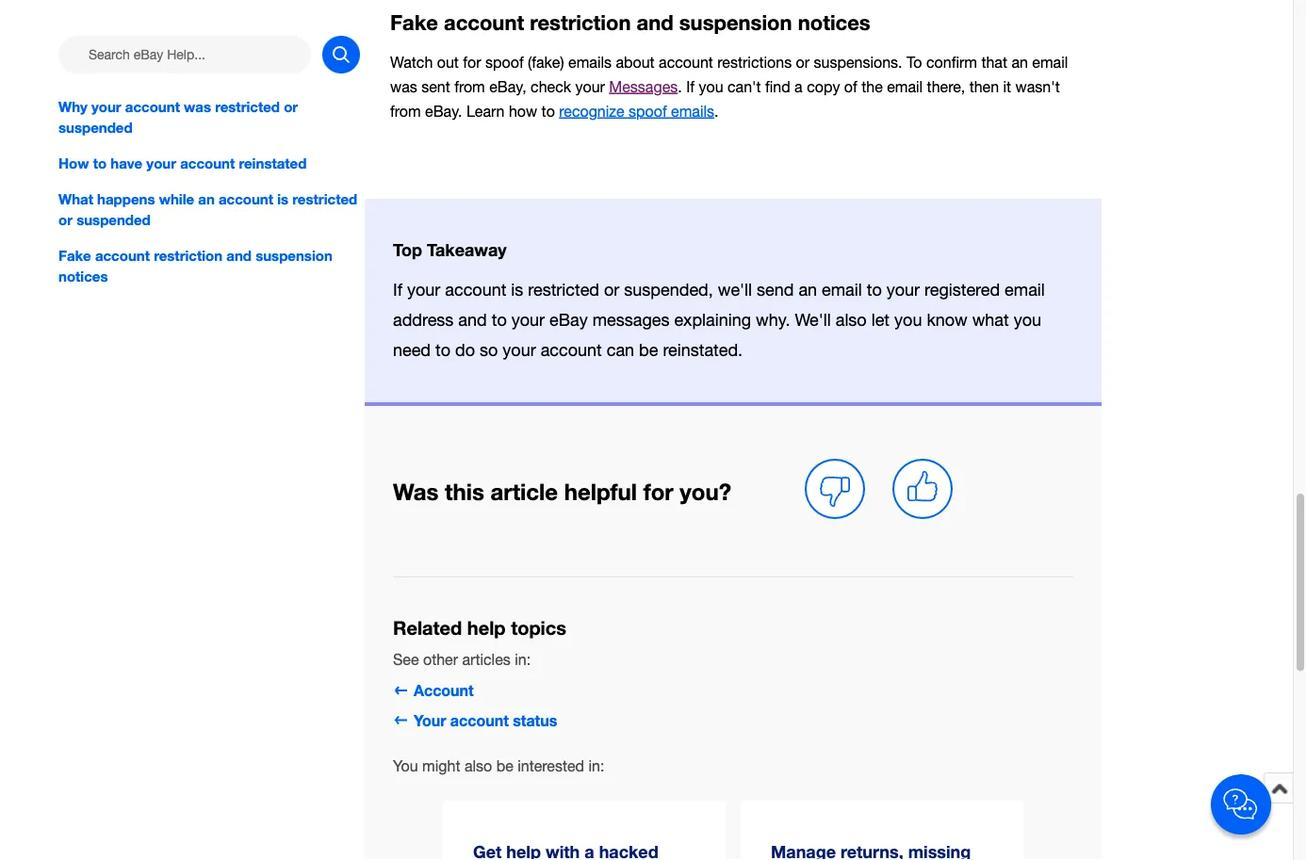 Task type: locate. For each thing, give the bounding box(es) containing it.
restricted for why your account was restricted or suspended
[[215, 98, 280, 115]]

in: right interested
[[589, 758, 605, 776]]

account up 'what happens while an account is restricted or suspended'
[[180, 155, 235, 172]]

account link
[[393, 683, 474, 700]]

your up 'recognize'
[[576, 78, 605, 96]]

0 horizontal spatial you
[[699, 78, 724, 96]]

0 horizontal spatial is
[[277, 191, 289, 208]]

. down watch out for spoof (fake) emails about account restrictions or suspensions. to confirm that an email was sent from ebay, check your
[[715, 103, 719, 120]]

email down to
[[888, 78, 923, 96]]

your right why
[[91, 98, 121, 115]]

articles
[[463, 652, 511, 669]]

you?
[[680, 479, 732, 506]]

0 horizontal spatial be
[[497, 758, 514, 776]]

fake up watch
[[390, 10, 438, 35]]

suspended inside why your account was restricted or suspended
[[58, 119, 133, 136]]

2 horizontal spatial an
[[1012, 54, 1029, 71]]

1 vertical spatial if
[[393, 280, 403, 300]]

or down what
[[58, 211, 73, 228]]

restricted
[[215, 98, 280, 115], [293, 191, 358, 208], [528, 280, 600, 300]]

to down check
[[542, 103, 555, 120]]

1 horizontal spatial and
[[459, 310, 487, 330]]

0 vertical spatial be
[[639, 341, 659, 360]]

from left ebay.
[[390, 103, 421, 120]]

account
[[414, 683, 474, 700]]

1 horizontal spatial if
[[687, 78, 695, 96]]

for
[[463, 54, 481, 71], [644, 479, 674, 506]]

1 vertical spatial suspended
[[77, 211, 151, 228]]

1 vertical spatial for
[[644, 479, 674, 506]]

email
[[1033, 54, 1069, 71], [888, 78, 923, 96], [822, 280, 863, 300], [1005, 280, 1046, 300]]

fake account restriction and suspension notices
[[390, 10, 871, 35], [58, 247, 333, 285]]

restricted for if your account is restricted or suspended, we'll send an email to your registered email address and to your ebay messages explaining why. we'll also let you know what you need to do so your account can be reinstated.
[[528, 280, 600, 300]]

1 vertical spatial from
[[390, 103, 421, 120]]

was inside watch out for spoof (fake) emails about account restrictions or suspensions. to confirm that an email was sent from ebay, check your
[[390, 78, 417, 96]]

to left do
[[436, 341, 451, 360]]

emails inside watch out for spoof (fake) emails about account restrictions or suspensions. to confirm that an email was sent from ebay, check your
[[569, 54, 612, 71]]

restriction
[[530, 10, 631, 35], [154, 247, 223, 264]]

account down ebay
[[541, 341, 602, 360]]

was
[[390, 78, 417, 96], [184, 98, 211, 115]]

top takeaway
[[393, 240, 507, 260]]

was down watch
[[390, 78, 417, 96]]

see other articles in:
[[393, 652, 531, 669]]

1 vertical spatial suspension
[[256, 247, 333, 264]]

if inside the if your account is restricted or suspended, we'll send an email to your registered email address and to your ebay messages explaining why. we'll also let you know what you need to do so your account can be reinstated.
[[393, 280, 403, 300]]

how
[[509, 103, 538, 120]]

1 vertical spatial fake account restriction and suspension notices
[[58, 247, 333, 285]]

0 vertical spatial in:
[[515, 652, 531, 669]]

you right let
[[895, 310, 923, 330]]

suspended down why
[[58, 119, 133, 136]]

1 vertical spatial restriction
[[154, 247, 223, 264]]

0 horizontal spatial also
[[465, 758, 492, 776]]

restriction down 'what happens while an account is restricted or suspended'
[[154, 247, 223, 264]]

suspended inside 'what happens while an account is restricted or suspended'
[[77, 211, 151, 228]]

an up we'll
[[799, 280, 818, 300]]

spoof
[[486, 54, 524, 71], [629, 103, 667, 120]]

send
[[757, 280, 794, 300]]

to up so
[[492, 310, 507, 330]]

1 vertical spatial fake
[[58, 247, 91, 264]]

why your account was restricted or suspended link
[[58, 96, 360, 138]]

0 vertical spatial fake
[[390, 10, 438, 35]]

suspended,
[[625, 280, 714, 300]]

account down search ebay help... text field
[[125, 98, 180, 115]]

fake account restriction and suspension notices down 'what happens while an account is restricted or suspended'
[[58, 247, 333, 285]]

suspended down happens
[[77, 211, 151, 228]]

if right messages link
[[687, 78, 695, 96]]

2 horizontal spatial you
[[1014, 310, 1042, 330]]

emails
[[569, 54, 612, 71], [671, 103, 715, 120]]

from
[[455, 78, 485, 96], [390, 103, 421, 120]]

to up let
[[867, 280, 882, 300]]

emails down watch out for spoof (fake) emails about account restrictions or suspensions. to confirm that an email was sent from ebay, check your
[[671, 103, 715, 120]]

0 vertical spatial fake account restriction and suspension notices
[[390, 10, 871, 35]]

0 horizontal spatial suspension
[[256, 247, 333, 264]]

to right how
[[93, 155, 107, 172]]

0 horizontal spatial and
[[227, 247, 252, 264]]

email up what
[[1005, 280, 1046, 300]]

1 horizontal spatial notices
[[798, 10, 871, 35]]

you
[[699, 78, 724, 96], [895, 310, 923, 330], [1014, 310, 1042, 330]]

an inside 'what happens while an account is restricted or suspended'
[[198, 191, 215, 208]]

recognize spoof emails .
[[559, 103, 719, 120]]

1 horizontal spatial is
[[511, 280, 524, 300]]

0 vertical spatial and
[[637, 10, 674, 35]]

1 vertical spatial notices
[[58, 268, 108, 285]]

2 horizontal spatial restricted
[[528, 280, 600, 300]]

0 vertical spatial emails
[[569, 54, 612, 71]]

0 vertical spatial also
[[836, 310, 867, 330]]

2 vertical spatial restricted
[[528, 280, 600, 300]]

email up wasn't
[[1033, 54, 1069, 71]]

spoof up ebay,
[[486, 54, 524, 71]]

0 horizontal spatial for
[[463, 54, 481, 71]]

0 vertical spatial spoof
[[486, 54, 524, 71]]

0 horizontal spatial was
[[184, 98, 211, 115]]

1 horizontal spatial suspension
[[680, 10, 793, 35]]

restricted inside the if your account is restricted or suspended, we'll send an email to your registered email address and to your ebay messages explaining why. we'll also let you know what you need to do so your account can be reinstated.
[[528, 280, 600, 300]]

notices down what
[[58, 268, 108, 285]]

from up learn
[[455, 78, 485, 96]]

restricted up ebay
[[528, 280, 600, 300]]

and inside fake account restriction and suspension notices
[[227, 247, 252, 264]]

1 vertical spatial emails
[[671, 103, 715, 120]]

0 vertical spatial from
[[455, 78, 485, 96]]

or inside 'what happens while an account is restricted or suspended'
[[58, 211, 73, 228]]

be left interested
[[497, 758, 514, 776]]

be
[[639, 341, 659, 360], [497, 758, 514, 776]]

your inside watch out for spoof (fake) emails about account restrictions or suspensions. to confirm that an email was sent from ebay, check your
[[576, 78, 605, 96]]

2 vertical spatial an
[[799, 280, 818, 300]]

restriction up (fake)
[[530, 10, 631, 35]]

watch out for spoof (fake) emails about account restrictions or suspensions. to confirm that an email was sent from ebay, check your
[[390, 54, 1069, 96]]

1 horizontal spatial an
[[799, 280, 818, 300]]

0 vertical spatial an
[[1012, 54, 1029, 71]]

explaining
[[675, 310, 752, 330]]

messages link
[[609, 78, 678, 96]]

fake down what
[[58, 247, 91, 264]]

1 horizontal spatial you
[[895, 310, 923, 330]]

account up messages link
[[659, 54, 714, 71]]

1 horizontal spatial be
[[639, 341, 659, 360]]

or inside why your account was restricted or suspended
[[284, 98, 298, 115]]

an
[[1012, 54, 1029, 71], [198, 191, 215, 208], [799, 280, 818, 300]]

0 vertical spatial is
[[277, 191, 289, 208]]

an right while
[[198, 191, 215, 208]]

0 horizontal spatial .
[[678, 78, 682, 96]]

email up we'll
[[822, 280, 863, 300]]

1 vertical spatial be
[[497, 758, 514, 776]]

account down happens
[[95, 247, 150, 264]]

account inside 'what happens while an account is restricted or suspended'
[[219, 191, 274, 208]]

you might also be interested in:
[[393, 758, 605, 776]]

in: down topics
[[515, 652, 531, 669]]

you left can't
[[699, 78, 724, 96]]

also inside the if your account is restricted or suspended, we'll send an email to your registered email address and to your ebay messages explaining why. we'll also let you know what you need to do so your account can be reinstated.
[[836, 310, 867, 330]]

0 horizontal spatial restriction
[[154, 247, 223, 264]]

fake account restriction and suspension notices up about
[[390, 10, 871, 35]]

and up about
[[637, 10, 674, 35]]

0 vertical spatial if
[[687, 78, 695, 96]]

1 vertical spatial and
[[227, 247, 252, 264]]

your
[[576, 78, 605, 96], [91, 98, 121, 115], [147, 155, 176, 172], [407, 280, 441, 300], [887, 280, 920, 300], [512, 310, 545, 330], [503, 341, 536, 360]]

article
[[491, 479, 558, 506]]

suspended
[[58, 119, 133, 136], [77, 211, 151, 228]]

your up let
[[887, 280, 920, 300]]

do
[[455, 341, 475, 360]]

see
[[393, 652, 419, 669]]

and up do
[[459, 310, 487, 330]]

0 vertical spatial suspension
[[680, 10, 793, 35]]

your account status link
[[393, 712, 558, 730]]

1 horizontal spatial .
[[715, 103, 719, 120]]

account up out
[[444, 10, 524, 35]]

0 horizontal spatial emails
[[569, 54, 612, 71]]

0 horizontal spatial notices
[[58, 268, 108, 285]]

spoof down messages
[[629, 103, 667, 120]]

can't
[[728, 78, 762, 96]]

account
[[444, 10, 524, 35], [659, 54, 714, 71], [125, 98, 180, 115], [180, 155, 235, 172], [219, 191, 274, 208], [95, 247, 150, 264], [445, 280, 507, 300], [541, 341, 602, 360], [451, 712, 509, 730]]

0 vertical spatial suspended
[[58, 119, 133, 136]]

. up recognize spoof emails .
[[678, 78, 682, 96]]

fake inside fake account restriction and suspension notices
[[58, 247, 91, 264]]

0 horizontal spatial if
[[393, 280, 403, 300]]

or up a
[[796, 54, 810, 71]]

0 vertical spatial was
[[390, 78, 417, 96]]

in:
[[515, 652, 531, 669], [589, 758, 605, 776]]

be right can
[[639, 341, 659, 360]]

1 horizontal spatial from
[[455, 78, 485, 96]]

for right out
[[463, 54, 481, 71]]

1 vertical spatial was
[[184, 98, 211, 115]]

for left you?
[[644, 479, 674, 506]]

account down reinstated
[[219, 191, 274, 208]]

notices
[[798, 10, 871, 35], [58, 268, 108, 285]]

notices up suspensions.
[[798, 10, 871, 35]]

check
[[531, 78, 571, 96]]

restricted inside why your account was restricted or suspended
[[215, 98, 280, 115]]

0 vertical spatial restriction
[[530, 10, 631, 35]]

help
[[468, 617, 506, 640]]

fake account restriction and suspension notices link
[[58, 245, 360, 287]]

or up messages
[[604, 280, 620, 300]]

1 horizontal spatial fake
[[390, 10, 438, 35]]

we'll
[[795, 310, 831, 330]]

spoof inside watch out for spoof (fake) emails about account restrictions or suspensions. to confirm that an email was sent from ebay, check your
[[486, 54, 524, 71]]

also right "might"
[[465, 758, 492, 776]]

0 horizontal spatial restricted
[[215, 98, 280, 115]]

1 horizontal spatial spoof
[[629, 103, 667, 120]]

an right that
[[1012, 54, 1029, 71]]

1 vertical spatial .
[[715, 103, 719, 120]]

reinstated.
[[663, 341, 743, 360]]

confirm
[[927, 54, 978, 71]]

was down search ebay help... text field
[[184, 98, 211, 115]]

emails right (fake)
[[569, 54, 612, 71]]

or up reinstated
[[284, 98, 298, 115]]

2 horizontal spatial and
[[637, 10, 674, 35]]

0 vertical spatial notices
[[798, 10, 871, 35]]

messages
[[593, 310, 670, 330]]

or
[[796, 54, 810, 71], [284, 98, 298, 115], [58, 211, 73, 228], [604, 280, 620, 300]]

if up address at the left of page
[[393, 280, 403, 300]]

0 horizontal spatial fake account restriction and suspension notices
[[58, 247, 333, 285]]

1 horizontal spatial was
[[390, 78, 417, 96]]

suspension
[[680, 10, 793, 35], [256, 247, 333, 264]]

your up address at the left of page
[[407, 280, 441, 300]]

and
[[637, 10, 674, 35], [227, 247, 252, 264], [459, 310, 487, 330]]

0 vertical spatial .
[[678, 78, 682, 96]]

how to have your account reinstated
[[58, 155, 307, 172]]

1 vertical spatial restricted
[[293, 191, 358, 208]]

0 horizontal spatial fake
[[58, 247, 91, 264]]

need
[[393, 341, 431, 360]]

know
[[927, 310, 968, 330]]

0 vertical spatial restricted
[[215, 98, 280, 115]]

was inside why your account was restricted or suspended
[[184, 98, 211, 115]]

also left let
[[836, 310, 867, 330]]

you right what
[[1014, 310, 1042, 330]]

it
[[1004, 78, 1012, 96]]

to
[[907, 54, 923, 71]]

why.
[[756, 310, 791, 330]]

restricted up reinstated
[[215, 98, 280, 115]]

from inside watch out for spoof (fake) emails about account restrictions or suspensions. to confirm that an email was sent from ebay, check your
[[455, 78, 485, 96]]

restricted down reinstated
[[293, 191, 358, 208]]

1 horizontal spatial restricted
[[293, 191, 358, 208]]

if
[[687, 78, 695, 96], [393, 280, 403, 300]]

0 horizontal spatial spoof
[[486, 54, 524, 71]]

.
[[678, 78, 682, 96], [715, 103, 719, 120]]

account down takeaway
[[445, 280, 507, 300]]

0 horizontal spatial an
[[198, 191, 215, 208]]

if your account is restricted or suspended, we'll send an email to your registered email address and to your ebay messages explaining why. we'll also let you know what you need to do so your account can be reinstated.
[[393, 280, 1046, 360]]

and down what happens while an account is restricted or suspended 'link'
[[227, 247, 252, 264]]

0 horizontal spatial from
[[390, 103, 421, 120]]

1 horizontal spatial also
[[836, 310, 867, 330]]

why
[[58, 98, 88, 115]]

1 horizontal spatial in:
[[589, 758, 605, 776]]

2 vertical spatial and
[[459, 310, 487, 330]]

also
[[836, 310, 867, 330], [465, 758, 492, 776]]

that
[[982, 54, 1008, 71]]

1 vertical spatial an
[[198, 191, 215, 208]]

0 vertical spatial for
[[463, 54, 481, 71]]

other
[[423, 652, 458, 669]]

your inside why your account was restricted or suspended
[[91, 98, 121, 115]]

1 vertical spatial is
[[511, 280, 524, 300]]



Task type: describe. For each thing, give the bounding box(es) containing it.
ebay.
[[425, 103, 463, 120]]

the
[[862, 78, 883, 96]]

have
[[111, 155, 143, 172]]

from inside . if you can't find a copy of the email there, then it wasn't from ebay. learn how to
[[390, 103, 421, 120]]

your account status
[[414, 712, 558, 730]]

status
[[513, 712, 558, 730]]

find
[[766, 78, 791, 96]]

restriction inside fake account restriction and suspension notices
[[154, 247, 223, 264]]

your
[[414, 712, 446, 730]]

so
[[480, 341, 498, 360]]

what happens while an account is restricted or suspended link
[[58, 189, 360, 230]]

(fake)
[[528, 54, 564, 71]]

to inside . if you can't find a copy of the email there, then it wasn't from ebay. learn how to
[[542, 103, 555, 120]]

an inside the if your account is restricted or suspended, we'll send an email to your registered email address and to your ebay messages explaining why. we'll also let you know what you need to do so your account can be reinstated.
[[799, 280, 818, 300]]

ebay
[[550, 310, 588, 330]]

for inside watch out for spoof (fake) emails about account restrictions or suspensions. to confirm that an email was sent from ebay, check your
[[463, 54, 481, 71]]

what
[[973, 310, 1010, 330]]

can
[[607, 341, 635, 360]]

you inside . if you can't find a copy of the email there, then it wasn't from ebay. learn how to
[[699, 78, 724, 96]]

. if you can't find a copy of the email there, then it wasn't from ebay. learn how to
[[390, 78, 1061, 120]]

wasn't
[[1016, 78, 1061, 96]]

related
[[393, 617, 462, 640]]

your right have
[[147, 155, 176, 172]]

takeaway
[[427, 240, 507, 260]]

related help topics
[[393, 617, 567, 640]]

account down account
[[451, 712, 509, 730]]

recognize spoof emails link
[[559, 103, 715, 120]]

1 horizontal spatial for
[[644, 479, 674, 506]]

1 vertical spatial also
[[465, 758, 492, 776]]

if inside . if you can't find a copy of the email there, then it wasn't from ebay. learn how to
[[687, 78, 695, 96]]

be inside the if your account is restricted or suspended, we'll send an email to your registered email address and to your ebay messages explaining why. we'll also let you know what you need to do so your account can be reinstated.
[[639, 341, 659, 360]]

topics
[[511, 617, 567, 640]]

Search eBay Help... text field
[[58, 36, 311, 74]]

you
[[393, 758, 418, 776]]

your left ebay
[[512, 310, 545, 330]]

0 horizontal spatial in:
[[515, 652, 531, 669]]

is inside the if your account is restricted or suspended, we'll send an email to your registered email address and to your ebay messages explaining why. we'll also let you know what you need to do so your account can be reinstated.
[[511, 280, 524, 300]]

how
[[58, 155, 89, 172]]

what happens while an account is restricted or suspended
[[58, 191, 358, 228]]

email inside . if you can't find a copy of the email there, then it wasn't from ebay. learn how to
[[888, 78, 923, 96]]

messages
[[609, 78, 678, 96]]

or inside watch out for spoof (fake) emails about account restrictions or suspensions. to confirm that an email was sent from ebay, check your
[[796, 54, 810, 71]]

happens
[[97, 191, 155, 208]]

account inside watch out for spoof (fake) emails about account restrictions or suspensions. to confirm that an email was sent from ebay, check your
[[659, 54, 714, 71]]

a
[[795, 78, 803, 96]]

this
[[445, 479, 485, 506]]

1 horizontal spatial emails
[[671, 103, 715, 120]]

reinstated
[[239, 155, 307, 172]]

or inside the if your account is restricted or suspended, we'll send an email to your registered email address and to your ebay messages explaining why. we'll also let you know what you need to do so your account can be reinstated.
[[604, 280, 620, 300]]

of
[[845, 78, 858, 96]]

we'll
[[718, 280, 753, 300]]

1 horizontal spatial restriction
[[530, 10, 631, 35]]

. inside . if you can't find a copy of the email there, then it wasn't from ebay. learn how to
[[678, 78, 682, 96]]

copy
[[807, 78, 841, 96]]

sent
[[422, 78, 450, 96]]

1 vertical spatial spoof
[[629, 103, 667, 120]]

how to have your account reinstated link
[[58, 153, 360, 174]]

interested
[[518, 758, 585, 776]]

address
[[393, 310, 454, 330]]

then
[[970, 78, 1000, 96]]

was this article helpful for you?
[[393, 479, 732, 506]]

learn
[[467, 103, 505, 120]]

let
[[872, 310, 890, 330]]

email inside watch out for spoof (fake) emails about account restrictions or suspensions. to confirm that an email was sent from ebay, check your
[[1033, 54, 1069, 71]]

ebay,
[[490, 78, 527, 96]]

registered
[[925, 280, 1001, 300]]

recognize
[[559, 103, 625, 120]]

why your account was restricted or suspended
[[58, 98, 298, 136]]

1 horizontal spatial fake account restriction and suspension notices
[[390, 10, 871, 35]]

what
[[58, 191, 93, 208]]

while
[[159, 191, 194, 208]]

1 vertical spatial in:
[[589, 758, 605, 776]]

top
[[393, 240, 422, 260]]

about
[[616, 54, 655, 71]]

account inside why your account was restricted or suspended
[[125, 98, 180, 115]]

helpful
[[565, 479, 637, 506]]

there,
[[928, 78, 966, 96]]

out
[[437, 54, 459, 71]]

an inside watch out for spoof (fake) emails about account restrictions or suspensions. to confirm that an email was sent from ebay, check your
[[1012, 54, 1029, 71]]

restrictions
[[718, 54, 792, 71]]

restricted inside 'what happens while an account is restricted or suspended'
[[293, 191, 358, 208]]

your right so
[[503, 341, 536, 360]]

watch
[[390, 54, 433, 71]]

and inside the if your account is restricted or suspended, we'll send an email to your registered email address and to your ebay messages explaining why. we'll also let you know what you need to do so your account can be reinstated.
[[459, 310, 487, 330]]

is inside 'what happens while an account is restricted or suspended'
[[277, 191, 289, 208]]

might
[[423, 758, 461, 776]]

suspensions.
[[814, 54, 903, 71]]

was
[[393, 479, 439, 506]]



Task type: vqa. For each thing, say whether or not it's contained in the screenshot.
the top suspension
yes



